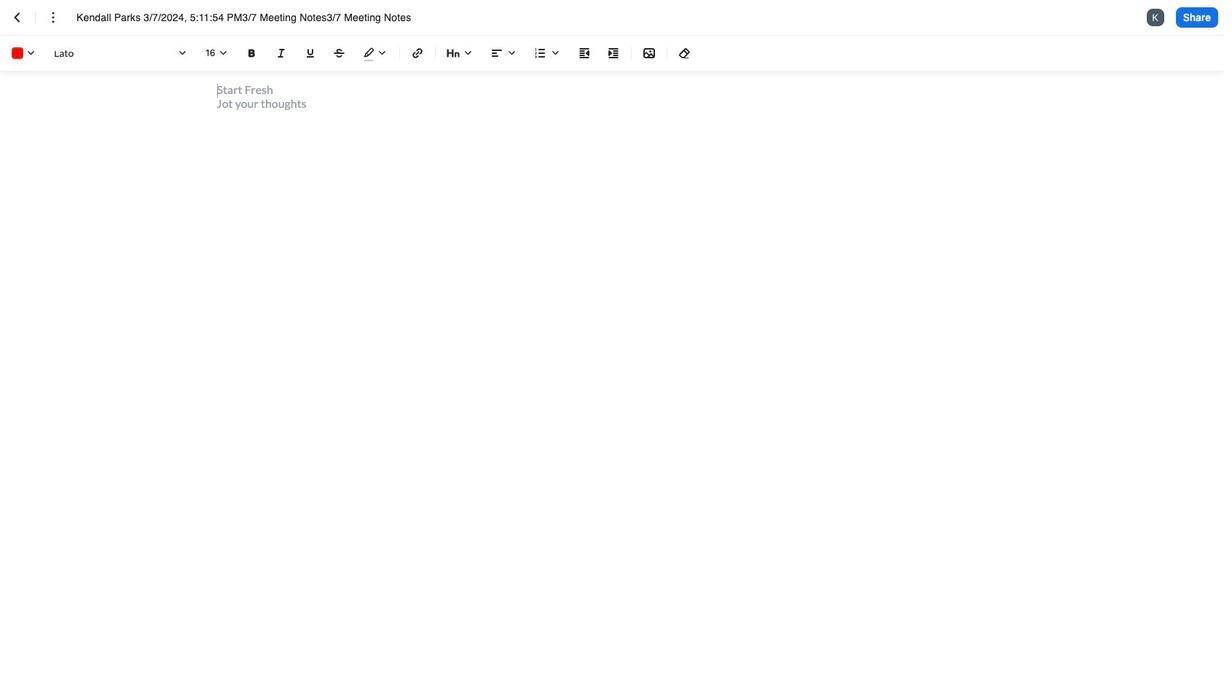 Task type: describe. For each thing, give the bounding box(es) containing it.
insert image image
[[641, 44, 658, 62]]

increase indent image
[[605, 44, 622, 62]]

clear style image
[[676, 44, 694, 62]]

bold image
[[243, 44, 261, 62]]

underline image
[[302, 44, 319, 62]]

link image
[[409, 44, 426, 62]]

more image
[[44, 9, 62, 26]]

strikethrough image
[[331, 44, 348, 62]]



Task type: vqa. For each thing, say whether or not it's contained in the screenshot.
SUPPORT link
no



Task type: locate. For each thing, give the bounding box(es) containing it.
decrease indent image
[[576, 44, 593, 62]]

italic image
[[273, 44, 290, 62]]

all notes image
[[9, 9, 26, 26]]

kendall parks image
[[1147, 9, 1165, 26]]

None text field
[[77, 10, 438, 25]]



